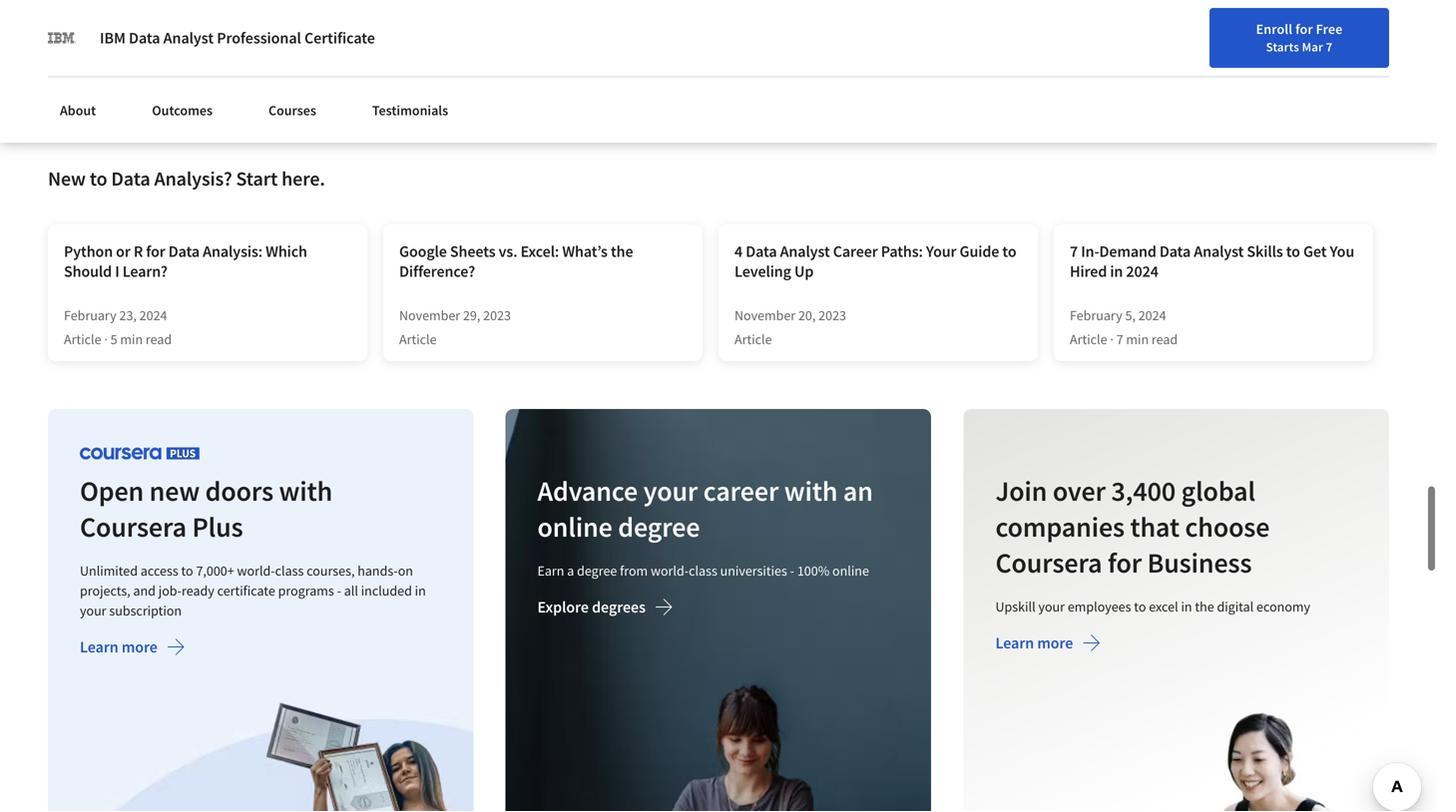 Task type: describe. For each thing, give the bounding box(es) containing it.
1 horizontal spatial the
[[1195, 598, 1214, 616]]

find your new career
[[1151, 23, 1276, 41]]

world- for from
[[651, 562, 689, 580]]

i
[[115, 261, 119, 281]]

2023 for analyst
[[819, 306, 846, 324]]

0 horizontal spatial degree
[[577, 562, 617, 580]]

advance
[[538, 474, 638, 509]]

7 inside 7 in-demand data analyst skills to get you hired in 2024
[[1070, 242, 1078, 261]]

explore degrees link
[[538, 597, 674, 622]]

projects,
[[80, 582, 130, 600]]

to down about
[[90, 166, 107, 191]]

2024 inside 7 in-demand data analyst skills to get you hired in 2024
[[1126, 261, 1159, 281]]

log in link
[[1286, 20, 1341, 44]]

100%
[[797, 562, 830, 580]]

companies
[[995, 510, 1125, 544]]

with for career
[[784, 474, 838, 509]]

article for 7 in-demand data analyst skills to get you hired in 2024
[[1070, 330, 1107, 348]]

your for upskill
[[1038, 598, 1065, 616]]

skills
[[1247, 242, 1283, 261]]

digital
[[1217, 598, 1254, 616]]

learner jarek k poland image
[[116, 0, 727, 80]]

learn?
[[122, 261, 168, 281]]

excel
[[1149, 598, 1178, 616]]

february 5, 2024 article · 7 min read
[[1070, 306, 1178, 348]]

here.
[[282, 166, 325, 191]]

23,
[[119, 306, 137, 324]]

google sheets vs. excel: what's the difference?
[[399, 242, 633, 281]]

that
[[1130, 510, 1180, 544]]

learn for the rightmost learn more link
[[995, 633, 1034, 653]]

unlimited access to 7,000+ world-class courses, hands-on projects, and job-ready certificate programs - all included in your subscription
[[80, 562, 426, 620]]

from
[[620, 562, 648, 580]]

november for google sheets vs. excel: what's the difference?
[[399, 306, 460, 324]]

for inside join over 3,400 global companies that choose coursera for business
[[1108, 545, 1142, 580]]

more for the rightmost learn more link
[[1037, 633, 1073, 653]]

join for join over 3,400 global companies that choose coursera for business
[[995, 474, 1047, 509]]

sheets
[[450, 242, 496, 261]]

ibm data analyst professional certificate
[[100, 28, 375, 48]]

new to data analysis? start here.
[[48, 166, 325, 191]]

data inside python or r for data analysis: which should i learn?
[[168, 242, 200, 261]]

outcomes link
[[140, 90, 225, 131]]

career for new
[[1238, 23, 1276, 41]]

enroll
[[1256, 20, 1293, 38]]

career
[[704, 474, 779, 509]]

guide
[[960, 242, 999, 261]]

upskill your employees to excel in the digital economy
[[995, 598, 1310, 616]]

in
[[1320, 23, 1332, 41]]

earn a degree from world-class universities - 100% online
[[538, 562, 869, 580]]

professional
[[217, 28, 301, 48]]

join for free
[[1349, 25, 1426, 43]]

demand
[[1099, 242, 1157, 261]]

february for hired
[[1070, 306, 1123, 324]]

1 horizontal spatial new
[[1209, 23, 1235, 41]]

a
[[567, 562, 574, 580]]

vs.
[[499, 242, 518, 261]]

explore degrees
[[538, 597, 646, 617]]

global
[[1181, 474, 1255, 509]]

7,000+
[[196, 562, 234, 580]]

hands-
[[358, 562, 398, 580]]

log
[[1296, 23, 1317, 41]]

an
[[843, 474, 873, 509]]

outcomes
[[152, 101, 213, 119]]

join for free link
[[1343, 15, 1431, 53]]

plus
[[192, 510, 243, 544]]

you
[[1330, 242, 1355, 261]]

in inside 7 in-demand data analyst skills to get you hired in 2024
[[1110, 261, 1123, 281]]

free for enroll for free starts mar 7
[[1316, 20, 1343, 38]]

analysis:
[[203, 242, 263, 261]]

python
[[64, 242, 113, 261]]

mar
[[1302, 39, 1323, 55]]

unlimited
[[80, 562, 138, 580]]

upskill
[[995, 598, 1036, 616]]

paths:
[[881, 242, 923, 261]]

0 horizontal spatial learn more link
[[80, 637, 185, 662]]

read for hired
[[1152, 330, 1178, 348]]

data inside 7 in-demand data analyst skills to get you hired in 2024
[[1160, 242, 1191, 261]]

1 horizontal spatial learn more link
[[995, 633, 1101, 658]]

for inside the join for free link
[[1378, 25, 1396, 43]]

7 for february 5, 2024 article · 7 min read
[[1117, 330, 1123, 348]]

ibm
[[100, 28, 126, 48]]

with for doors
[[279, 474, 333, 509]]

access
[[141, 562, 178, 580]]

google
[[399, 242, 447, 261]]

article for python or r for data analysis: which should i learn?
[[64, 330, 101, 348]]

universities
[[720, 562, 788, 580]]

up
[[794, 261, 814, 281]]

find
[[1151, 23, 1177, 41]]

to inside 'unlimited access to 7,000+ world-class courses, hands-on projects, and job-ready certificate programs - all included in your subscription'
[[181, 562, 193, 580]]

choose
[[1185, 510, 1270, 544]]

enroll for free starts mar 7
[[1256, 20, 1343, 55]]

certificate
[[304, 28, 375, 48]]

r
[[134, 242, 143, 261]]

career for analyst
[[833, 242, 878, 261]]

open new doors with coursera plus
[[80, 474, 333, 544]]

log in
[[1296, 23, 1332, 41]]

courses link
[[257, 90, 328, 131]]

start
[[236, 166, 278, 191]]

or
[[116, 242, 130, 261]]

more for the left learn more link
[[122, 637, 158, 657]]

job-
[[158, 582, 182, 600]]

data left "analysis?"
[[111, 166, 150, 191]]

leveling
[[735, 261, 791, 281]]

november 29, 2023 article
[[399, 306, 511, 348]]

data right ibm
[[129, 28, 160, 48]]

certificate
[[217, 582, 275, 600]]

get
[[1304, 242, 1327, 261]]

for inside enroll for free starts mar 7
[[1296, 20, 1313, 38]]

hired
[[1070, 261, 1107, 281]]

29,
[[463, 306, 480, 324]]

programs
[[278, 582, 334, 600]]



Task type: vqa. For each thing, say whether or not it's contained in the screenshot.
the topmost performance-
no



Task type: locate. For each thing, give the bounding box(es) containing it.
in right included
[[415, 582, 426, 600]]

to left excel
[[1134, 598, 1146, 616]]

2023
[[483, 306, 511, 324], [819, 306, 846, 324]]

free
[[1316, 20, 1343, 38], [1399, 25, 1426, 43]]

world- up certificate
[[237, 562, 275, 580]]

your down projects,
[[80, 602, 106, 620]]

article inside november 20, 2023 article
[[735, 330, 772, 348]]

2 min from the left
[[1126, 330, 1149, 348]]

2024
[[1126, 261, 1159, 281], [139, 306, 167, 324], [1139, 306, 1166, 324]]

· down demand
[[1110, 330, 1114, 348]]

1 horizontal spatial coursera
[[995, 545, 1102, 580]]

1 vertical spatial 7
[[1070, 242, 1078, 261]]

coursera plus image
[[80, 447, 200, 460]]

world- right from
[[651, 562, 689, 580]]

about
[[60, 101, 96, 119]]

join up companies
[[995, 474, 1047, 509]]

1 horizontal spatial -
[[790, 562, 795, 580]]

your for find
[[1180, 23, 1206, 41]]

article down leveling
[[735, 330, 772, 348]]

to inside 7 in-demand data analyst skills to get you hired in 2024
[[1286, 242, 1300, 261]]

7
[[1326, 39, 1333, 55], [1070, 242, 1078, 261], [1117, 330, 1123, 348]]

0 horizontal spatial online
[[538, 510, 613, 544]]

november
[[399, 306, 460, 324], [735, 306, 796, 324]]

for down that
[[1108, 545, 1142, 580]]

november 20, 2023 article
[[735, 306, 846, 348]]

read down 7 in-demand data analyst skills to get you hired in 2024
[[1152, 330, 1178, 348]]

the inside 'google sheets vs. excel: what's the difference?'
[[611, 242, 633, 261]]

online
[[538, 510, 613, 544], [833, 562, 869, 580]]

2 with from the left
[[784, 474, 838, 509]]

1 horizontal spatial read
[[1152, 330, 1178, 348]]

1 horizontal spatial world-
[[651, 562, 689, 580]]

article
[[64, 330, 101, 348], [399, 330, 437, 348], [735, 330, 772, 348], [1070, 330, 1107, 348]]

0 vertical spatial join
[[1349, 25, 1376, 43]]

learn down projects,
[[80, 637, 118, 657]]

degree inside advance your career with an online degree
[[618, 510, 700, 544]]

7 inside enroll for free starts mar 7
[[1326, 39, 1333, 55]]

coursera image
[[24, 16, 151, 48]]

2024 inside february 5, 2024 article · 7 min read
[[1139, 306, 1166, 324]]

1 article from the left
[[64, 330, 101, 348]]

february up 5 in the top of the page
[[64, 306, 116, 324]]

0 horizontal spatial november
[[399, 306, 460, 324]]

2024 for 7 in-demand data analyst skills to get you hired in 2024
[[1139, 306, 1166, 324]]

2023 right 29,
[[483, 306, 511, 324]]

article left 5 in the top of the page
[[64, 330, 101, 348]]

1 min from the left
[[120, 330, 143, 348]]

analyst left skills
[[1194, 242, 1244, 261]]

career
[[1238, 23, 1276, 41], [833, 242, 878, 261]]

0 horizontal spatial the
[[611, 242, 633, 261]]

analyst for professional
[[163, 28, 214, 48]]

online down advance
[[538, 510, 613, 544]]

0 horizontal spatial more
[[122, 637, 158, 657]]

starts
[[1266, 39, 1299, 55]]

1 world- from the left
[[237, 562, 275, 580]]

subscription
[[109, 602, 182, 620]]

1 vertical spatial career
[[833, 242, 878, 261]]

0 vertical spatial the
[[611, 242, 633, 261]]

0 horizontal spatial min
[[120, 330, 143, 348]]

1 · from the left
[[104, 330, 108, 348]]

join for join for free
[[1349, 25, 1376, 43]]

data right 4
[[746, 242, 777, 261]]

your right upskill
[[1038, 598, 1065, 616]]

analyst inside 7 in-demand data analyst skills to get you hired in 2024
[[1194, 242, 1244, 261]]

coursera down companies
[[995, 545, 1102, 580]]

1 horizontal spatial november
[[735, 306, 796, 324]]

1 horizontal spatial more
[[1037, 633, 1073, 653]]

5,
[[1125, 306, 1136, 324]]

online right 100%
[[833, 562, 869, 580]]

1 with from the left
[[279, 474, 333, 509]]

world- for 7,000+
[[237, 562, 275, 580]]

testimonials
[[372, 101, 448, 119]]

· inside february 23, 2024 article · 5 min read
[[104, 330, 108, 348]]

1 vertical spatial coursera
[[995, 545, 1102, 580]]

to
[[90, 166, 107, 191], [1003, 242, 1017, 261], [1286, 242, 1300, 261], [181, 562, 193, 580], [1134, 598, 1146, 616]]

coursera down 'open'
[[80, 510, 187, 544]]

3,400
[[1111, 474, 1176, 509]]

0 horizontal spatial read
[[146, 330, 172, 348]]

1 vertical spatial the
[[1195, 598, 1214, 616]]

2 horizontal spatial in
[[1181, 598, 1192, 616]]

testimonials link
[[360, 90, 460, 131]]

all
[[344, 582, 358, 600]]

1 horizontal spatial ·
[[1110, 330, 1114, 348]]

join over 3,400 global companies that choose coursera for business
[[995, 474, 1270, 580]]

join right in
[[1349, 25, 1376, 43]]

1 horizontal spatial 7
[[1117, 330, 1123, 348]]

article down hired
[[1070, 330, 1107, 348]]

7 right mar
[[1326, 39, 1333, 55]]

None search field
[[285, 12, 614, 52]]

degree
[[618, 510, 700, 544], [577, 562, 617, 580]]

on
[[398, 562, 413, 580]]

0 vertical spatial -
[[790, 562, 795, 580]]

0 horizontal spatial 7
[[1070, 242, 1078, 261]]

about link
[[48, 90, 108, 131]]

0 horizontal spatial 2023
[[483, 306, 511, 324]]

free up mar
[[1316, 20, 1343, 38]]

earn
[[538, 562, 565, 580]]

career inside find your new career link
[[1238, 23, 1276, 41]]

1 horizontal spatial with
[[784, 474, 838, 509]]

1 horizontal spatial class
[[689, 562, 718, 580]]

min down 5, at the top of the page
[[1126, 330, 1149, 348]]

read right 5 in the top of the page
[[146, 330, 172, 348]]

doors
[[205, 474, 274, 509]]

0 horizontal spatial join
[[995, 474, 1047, 509]]

1 horizontal spatial join
[[1349, 25, 1376, 43]]

7 in-demand data analyst skills to get you hired in 2024
[[1070, 242, 1355, 281]]

0 horizontal spatial analyst
[[163, 28, 214, 48]]

in-
[[1081, 242, 1099, 261]]

data right demand
[[1160, 242, 1191, 261]]

learn for the left learn more link
[[80, 637, 118, 657]]

2 february from the left
[[1070, 306, 1123, 324]]

2 article from the left
[[399, 330, 437, 348]]

november for 4 data analyst career paths: your guide to leveling up
[[735, 306, 796, 324]]

1 horizontal spatial analyst
[[780, 242, 830, 261]]

2024 right 5, at the top of the page
[[1139, 306, 1166, 324]]

2 horizontal spatial analyst
[[1194, 242, 1244, 261]]

- inside 'unlimited access to 7,000+ world-class courses, hands-on projects, and job-ready certificate programs - all included in your subscription'
[[337, 582, 341, 600]]

free for join for free
[[1399, 25, 1426, 43]]

for right r
[[146, 242, 165, 261]]

learn more down subscription
[[80, 637, 158, 657]]

courses
[[269, 101, 316, 119]]

career inside 4 data analyst career paths: your guide to leveling up
[[833, 242, 878, 261]]

your right find
[[1180, 23, 1206, 41]]

in right hired
[[1110, 261, 1123, 281]]

learn more for the rightmost learn more link
[[995, 633, 1073, 653]]

4 article from the left
[[1070, 330, 1107, 348]]

2024 for python or r for data analysis: which should i learn?
[[139, 306, 167, 324]]

1 2023 from the left
[[483, 306, 511, 324]]

your inside find your new career link
[[1180, 23, 1206, 41]]

class inside 'unlimited access to 7,000+ world-class courses, hands-on projects, and job-ready certificate programs - all included in your subscription'
[[275, 562, 304, 580]]

november left 29,
[[399, 306, 460, 324]]

november inside the november 29, 2023 article
[[399, 306, 460, 324]]

to inside 4 data analyst career paths: your guide to leveling up
[[1003, 242, 1017, 261]]

0 horizontal spatial class
[[275, 562, 304, 580]]

1 horizontal spatial min
[[1126, 330, 1149, 348]]

7 left in-
[[1070, 242, 1078, 261]]

new
[[149, 474, 200, 509]]

analyst inside 4 data analyst career paths: your guide to leveling up
[[780, 242, 830, 261]]

coursera inside join over 3,400 global companies that choose coursera for business
[[995, 545, 1102, 580]]

1 class from the left
[[275, 562, 304, 580]]

2024 up 5, at the top of the page
[[1126, 261, 1159, 281]]

1 horizontal spatial career
[[1238, 23, 1276, 41]]

with inside advance your career with an online degree
[[784, 474, 838, 509]]

0 horizontal spatial in
[[415, 582, 426, 600]]

february inside february 23, 2024 article · 5 min read
[[64, 306, 116, 324]]

february inside february 5, 2024 article · 7 min read
[[1070, 306, 1123, 324]]

february 23, 2024 article · 5 min read
[[64, 306, 172, 348]]

online inside advance your career with an online degree
[[538, 510, 613, 544]]

analyst
[[163, 28, 214, 48], [780, 242, 830, 261], [1194, 242, 1244, 261]]

article for 4 data analyst career paths: your guide to leveling up
[[735, 330, 772, 348]]

learn down upskill
[[995, 633, 1034, 653]]

0 horizontal spatial free
[[1316, 20, 1343, 38]]

7 for enroll for free starts mar 7
[[1326, 39, 1333, 55]]

· inside february 5, 2024 article · 7 min read
[[1110, 330, 1114, 348]]

your inside 'unlimited access to 7,000+ world-class courses, hands-on projects, and job-ready certificate programs - all included in your subscription'
[[80, 602, 106, 620]]

class up programs
[[275, 562, 304, 580]]

2 2023 from the left
[[819, 306, 846, 324]]

included
[[361, 582, 412, 600]]

1 horizontal spatial degree
[[618, 510, 700, 544]]

1 horizontal spatial february
[[1070, 306, 1123, 324]]

0 vertical spatial career
[[1238, 23, 1276, 41]]

the right the what's
[[611, 242, 633, 261]]

your left career
[[644, 474, 698, 509]]

0 horizontal spatial coursera
[[80, 510, 187, 544]]

february left 5, at the top of the page
[[1070, 306, 1123, 324]]

min for hired
[[1126, 330, 1149, 348]]

new
[[1209, 23, 1235, 41], [48, 166, 86, 191]]

new left enroll
[[1209, 23, 1235, 41]]

min inside february 5, 2024 article · 7 min read
[[1126, 330, 1149, 348]]

read inside february 23, 2024 article · 5 min read
[[146, 330, 172, 348]]

5
[[110, 330, 117, 348]]

class for courses,
[[275, 562, 304, 580]]

1 vertical spatial -
[[337, 582, 341, 600]]

data
[[129, 28, 160, 48], [111, 166, 150, 191], [168, 242, 200, 261], [746, 242, 777, 261], [1160, 242, 1191, 261]]

ibm image
[[48, 24, 76, 52]]

min for learn?
[[120, 330, 143, 348]]

min
[[120, 330, 143, 348], [1126, 330, 1149, 348]]

2023 inside november 20, 2023 article
[[819, 306, 846, 324]]

coursera inside open new doors with coursera plus
[[80, 510, 187, 544]]

2 class from the left
[[689, 562, 718, 580]]

economy
[[1257, 598, 1310, 616]]

class left universities
[[689, 562, 718, 580]]

february for learn?
[[64, 306, 116, 324]]

in inside 'unlimited access to 7,000+ world-class courses, hands-on projects, and job-ready certificate programs - all included in your subscription'
[[415, 582, 426, 600]]

analyst for career
[[780, 242, 830, 261]]

article down difference?
[[399, 330, 437, 348]]

2 horizontal spatial 7
[[1326, 39, 1333, 55]]

ready
[[182, 582, 214, 600]]

0 vertical spatial new
[[1209, 23, 1235, 41]]

your inside advance your career with an online degree
[[644, 474, 698, 509]]

0 vertical spatial degree
[[618, 510, 700, 544]]

your
[[926, 242, 957, 261]]

2023 right 20,
[[819, 306, 846, 324]]

your for advance
[[644, 474, 698, 509]]

in right excel
[[1181, 598, 1192, 616]]

0 horizontal spatial february
[[64, 306, 116, 324]]

2024 right 23,
[[139, 306, 167, 324]]

for up mar
[[1296, 20, 1313, 38]]

python or r for data analysis: which should i learn?
[[64, 242, 307, 281]]

the left "digital"
[[1195, 598, 1214, 616]]

1 vertical spatial join
[[995, 474, 1047, 509]]

2 november from the left
[[735, 306, 796, 324]]

· for learn?
[[104, 330, 108, 348]]

article inside the november 29, 2023 article
[[399, 330, 437, 348]]

learn more down upskill
[[995, 633, 1073, 653]]

0 horizontal spatial new
[[48, 166, 86, 191]]

analyst up 20,
[[780, 242, 830, 261]]

over
[[1053, 474, 1106, 509]]

which
[[266, 242, 307, 261]]

analysis?
[[154, 166, 232, 191]]

data right learn?
[[168, 242, 200, 261]]

degree right the a
[[577, 562, 617, 580]]

1 horizontal spatial learn more
[[995, 633, 1073, 653]]

what's
[[562, 242, 608, 261]]

more down subscription
[[122, 637, 158, 657]]

·
[[104, 330, 108, 348], [1110, 330, 1114, 348]]

0 horizontal spatial with
[[279, 474, 333, 509]]

class for universities
[[689, 562, 718, 580]]

1 horizontal spatial in
[[1110, 261, 1123, 281]]

min right 5 in the top of the page
[[120, 330, 143, 348]]

7 down demand
[[1117, 330, 1123, 348]]

2023 for vs.
[[483, 306, 511, 324]]

november left 20,
[[735, 306, 796, 324]]

advance your career with an online degree
[[538, 474, 873, 544]]

2 world- from the left
[[651, 562, 689, 580]]

to left get
[[1286, 242, 1300, 261]]

degree up from
[[618, 510, 700, 544]]

2024 inside february 23, 2024 article · 5 min read
[[139, 306, 167, 324]]

to up ready
[[181, 562, 193, 580]]

the
[[611, 242, 633, 261], [1195, 598, 1214, 616]]

article inside february 23, 2024 article · 5 min read
[[64, 330, 101, 348]]

2 · from the left
[[1110, 330, 1114, 348]]

4 data analyst career paths: your guide to leveling up
[[735, 242, 1017, 281]]

0 vertical spatial online
[[538, 510, 613, 544]]

1 vertical spatial degree
[[577, 562, 617, 580]]

employees
[[1068, 598, 1131, 616]]

open
[[80, 474, 144, 509]]

with left an
[[784, 474, 838, 509]]

2023 inside the november 29, 2023 article
[[483, 306, 511, 324]]

for inside python or r for data analysis: which should i learn?
[[146, 242, 165, 261]]

0 horizontal spatial world-
[[237, 562, 275, 580]]

1 vertical spatial online
[[833, 562, 869, 580]]

to right 'guide'
[[1003, 242, 1017, 261]]

1 november from the left
[[399, 306, 460, 324]]

min inside february 23, 2024 article · 5 min read
[[120, 330, 143, 348]]

0 horizontal spatial ·
[[104, 330, 108, 348]]

read inside february 5, 2024 article · 7 min read
[[1152, 330, 1178, 348]]

read for learn?
[[146, 330, 172, 348]]

4
[[735, 242, 743, 261]]

with inside open new doors with coursera plus
[[279, 474, 333, 509]]

1 horizontal spatial online
[[833, 562, 869, 580]]

-
[[790, 562, 795, 580], [337, 582, 341, 600]]

article for google sheets vs. excel: what's the difference?
[[399, 330, 437, 348]]

3 article from the left
[[735, 330, 772, 348]]

difference?
[[399, 261, 475, 281]]

- left all
[[337, 582, 341, 600]]

free inside enroll for free starts mar 7
[[1316, 20, 1343, 38]]

free right in
[[1399, 25, 1426, 43]]

more down employees
[[1037, 633, 1073, 653]]

7 inside february 5, 2024 article · 7 min read
[[1117, 330, 1123, 348]]

learn more link down subscription
[[80, 637, 185, 662]]

analyst left "professional"
[[163, 28, 214, 48]]

article inside february 5, 2024 article · 7 min read
[[1070, 330, 1107, 348]]

0 horizontal spatial career
[[833, 242, 878, 261]]

1 horizontal spatial 2023
[[819, 306, 846, 324]]

with right doors
[[279, 474, 333, 509]]

- left 100%
[[790, 562, 795, 580]]

with
[[279, 474, 333, 509], [784, 474, 838, 509]]

november inside november 20, 2023 article
[[735, 306, 796, 324]]

1 horizontal spatial learn
[[995, 633, 1034, 653]]

learn
[[995, 633, 1034, 653], [80, 637, 118, 657]]

and
[[133, 582, 156, 600]]

0 horizontal spatial learn
[[80, 637, 118, 657]]

1 horizontal spatial free
[[1399, 25, 1426, 43]]

0 horizontal spatial -
[[337, 582, 341, 600]]

2 vertical spatial 7
[[1117, 330, 1123, 348]]

learn more for the left learn more link
[[80, 637, 158, 657]]

world- inside 'unlimited access to 7,000+ world-class courses, hands-on projects, and job-ready certificate programs - all included in your subscription'
[[237, 562, 275, 580]]

0 vertical spatial coursera
[[80, 510, 187, 544]]

in
[[1110, 261, 1123, 281], [415, 582, 426, 600], [1181, 598, 1192, 616]]

· left 5 in the top of the page
[[104, 330, 108, 348]]

new down about 'link'
[[48, 166, 86, 191]]

read
[[146, 330, 172, 348], [1152, 330, 1178, 348]]

· for hired
[[1110, 330, 1114, 348]]

data inside 4 data analyst career paths: your guide to leveling up
[[746, 242, 777, 261]]

1 read from the left
[[146, 330, 172, 348]]

join inside join over 3,400 global companies that choose coursera for business
[[995, 474, 1047, 509]]

degrees
[[592, 597, 646, 617]]

more
[[1037, 633, 1073, 653], [122, 637, 158, 657]]

0 vertical spatial 7
[[1326, 39, 1333, 55]]

1 vertical spatial new
[[48, 166, 86, 191]]

class
[[275, 562, 304, 580], [689, 562, 718, 580]]

slides element
[[84, 95, 1353, 115]]

2 read from the left
[[1152, 330, 1178, 348]]

1 february from the left
[[64, 306, 116, 324]]

your
[[1180, 23, 1206, 41], [644, 474, 698, 509], [1038, 598, 1065, 616], [80, 602, 106, 620]]

0 horizontal spatial learn more
[[80, 637, 158, 657]]

learn more link down upskill
[[995, 633, 1101, 658]]

for right in
[[1378, 25, 1396, 43]]



